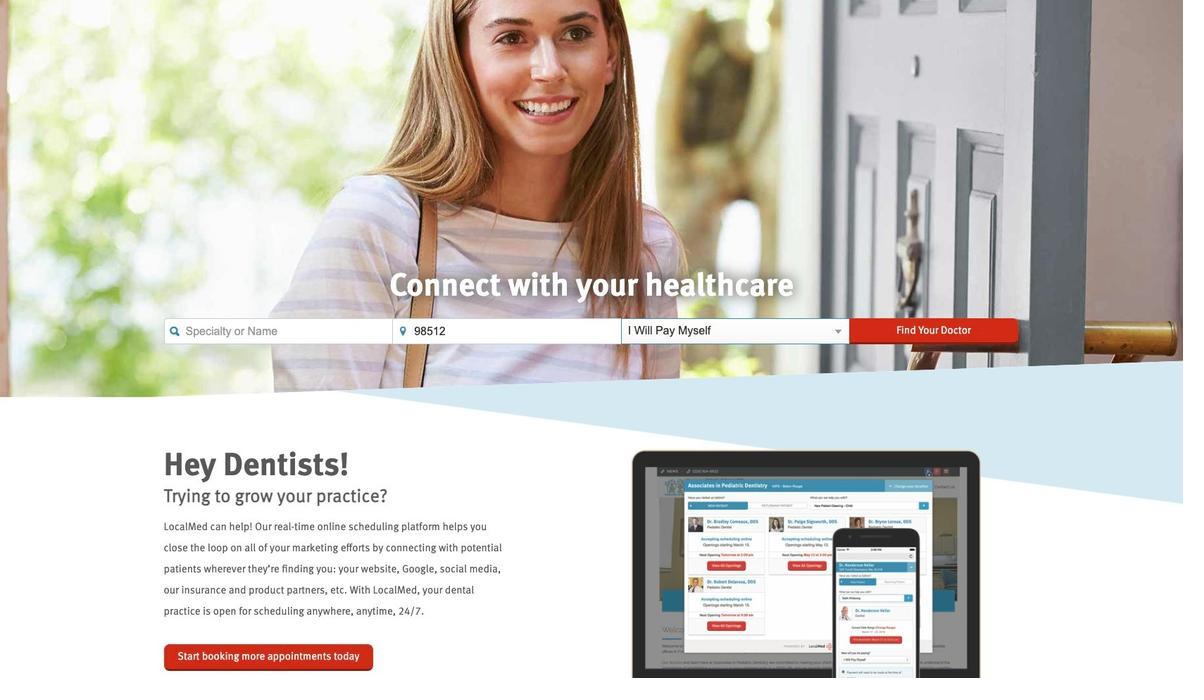 Task type: vqa. For each thing, say whether or not it's contained in the screenshot.
option
no



Task type: locate. For each thing, give the bounding box(es) containing it.
None text field
[[164, 318, 392, 344]]

Select an insurance… text field
[[621, 318, 850, 344]]

Specialty or Name text field
[[164, 318, 392, 344]]



Task type: describe. For each thing, give the bounding box(es) containing it.
Address, Zip, or City text field
[[392, 318, 621, 344]]

open menu image
[[833, 327, 844, 337]]

schedule icon image
[[592, 450, 1020, 678]]



